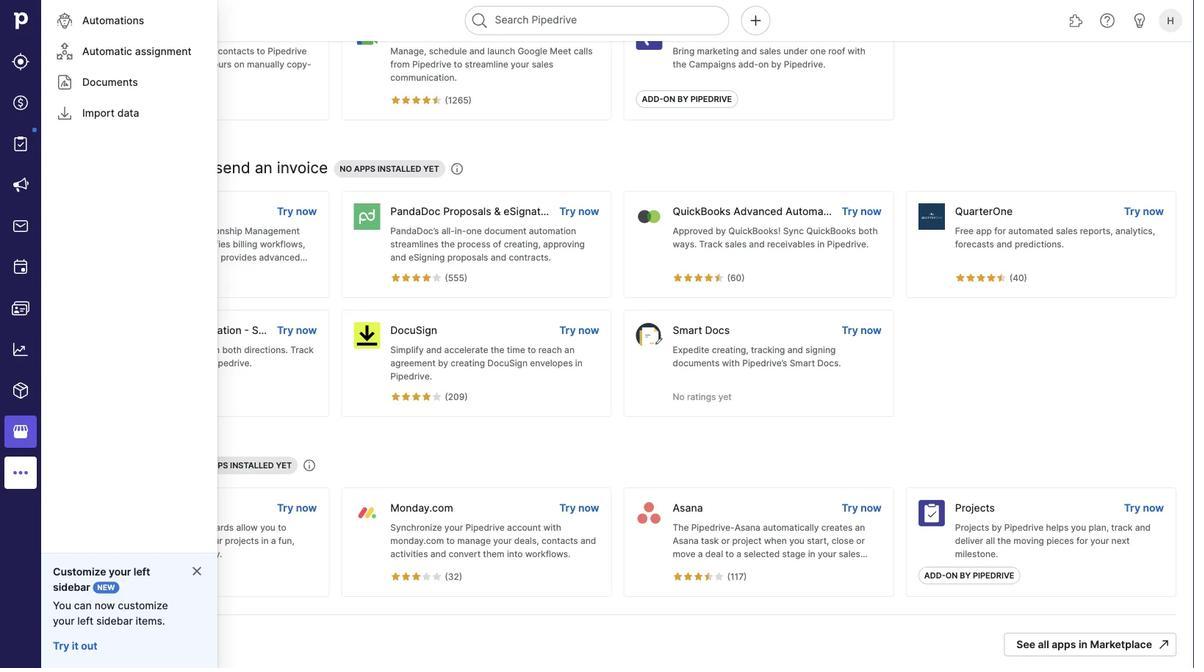 Task type: vqa. For each thing, say whether or not it's contained in the screenshot.
Track
yes



Task type: describe. For each thing, give the bounding box(es) containing it.
out
[[81, 640, 97, 653]]

&
[[494, 205, 501, 218]]

to inside synchronize your pipedrive account with monday.com to manage your deals, contacts and activities and convert them into workflows.
[[446, 536, 455, 547]]

try now for docusign
[[559, 324, 599, 337]]

logo image for pandadoc proposals & esignatures
[[354, 204, 380, 230]]

document
[[484, 226, 526, 237]]

yet for info image
[[276, 461, 292, 471]]

approving
[[543, 239, 585, 250]]

fun,
[[278, 536, 294, 547]]

pandadoc proposals & esignatures try now
[[390, 205, 599, 218]]

customize your left sidebar
[[53, 566, 150, 594]]

no
[[673, 392, 685, 402]]

track for quickbooks advanced automation - syncq
[[699, 239, 723, 250]]

your inside the manage, schedule and launch google meet calls from pipedrive to streamline your sales communication.
[[511, 59, 529, 70]]

documents link
[[47, 68, 212, 97]]

time
[[507, 345, 525, 356]]

pipedrive inside projects by pipedrive helps you plan, track and deliver all the moving pieces for your next milestone.
[[1004, 523, 1044, 533]]

117
[[730, 572, 744, 582]]

documents
[[673, 358, 720, 369]]

xero inside sync xero and pipedrive in both directions. track sales and receivables in pipedrive.
[[131, 345, 150, 356]]

and inside projects by pipedrive helps you plan, track and deliver all the moving pieces for your next milestone.
[[1135, 523, 1151, 533]]

free app for automated sales reports, analytics, forecasts and predictions.
[[955, 226, 1155, 250]]

- for xero advanced automation - syncq try now
[[244, 324, 249, 337]]

import unlimited linkedin contacts to pipedrive with one click and save hours on manually copy- pasting work.
[[108, 46, 311, 83]]

1 vertical spatial add-on by pipedrive
[[924, 571, 1014, 581]]

sales inside the manage, schedule and launch google meet calls from pipedrive to streamline your sales communication.
[[532, 59, 553, 70]]

deals,
[[514, 536, 539, 547]]

0 horizontal spatial xero
[[108, 324, 130, 337]]

your inside you can now customize your left sidebar items.
[[53, 615, 75, 628]]

info image
[[304, 460, 315, 472]]

2 vertical spatial asana
[[673, 536, 699, 547]]

installed for info image
[[230, 461, 274, 471]]

move
[[673, 549, 695, 560]]

marketplace image
[[12, 423, 29, 441]]

) for docusign
[[465, 392, 468, 402]]

) for asana
[[744, 572, 747, 582]]

2 vertical spatial apps
[[1052, 639, 1076, 651]]

projects for projects by pipedrive helps you plan, track and deliver all the moving pieces for your next milestone.
[[955, 523, 989, 533]]

reach
[[538, 345, 562, 356]]

bring marketing and sales under one roof with the campaigns add-on by pipedrive.
[[673, 46, 866, 70]]

and inside approved by quickbooks! sync quickbooks both ways. track sales and receivables in pipedrive.
[[749, 239, 765, 250]]

quickbooks advanced automation - syncq
[[673, 205, 884, 218]]

pipedrive inside synchronize your pipedrive account with monday.com to manage your deals, contacts and activities and convert them into workflows.
[[465, 523, 505, 533]]

sales inside free app for automated sales reports, analytics, forecasts and predictions.
[[1056, 226, 1078, 237]]

0 horizontal spatial docusign
[[390, 324, 437, 337]]

and inside all-in-one payment relationship management (prm) solution that simplifies billing workflows, automates collections and provides advanced a/r reports.
[[202, 252, 218, 263]]

for inside free app for automated sales reports, analytics, forecasts and predictions.
[[994, 226, 1006, 237]]

helps
[[1046, 523, 1069, 533]]

menu containing automations
[[41, 0, 218, 669]]

a inside the trello's boards, lists and cards allow you to organize and prioritize your projects in a fun, flexible and rewarding way.
[[271, 536, 276, 547]]

quick help image
[[1099, 12, 1116, 29]]

an for make a proposal and send an invoice
[[255, 158, 272, 177]]

smart inside expedite creating, tracking and signing documents with pipedrive's smart docs.
[[790, 358, 815, 369]]

syncq for xero advanced automation - syncq try now
[[252, 324, 284, 337]]

expedite creating, tracking and signing documents with pipedrive's smart docs.
[[673, 345, 841, 369]]

by inside projects by pipedrive helps you plan, track and deliver all the moving pieces for your next milestone.
[[992, 523, 1002, 533]]

signing
[[806, 345, 836, 356]]

meet
[[550, 46, 571, 57]]

ratings
[[687, 392, 716, 402]]

h button
[[1156, 6, 1185, 35]]

( for asana
[[727, 572, 730, 582]]

sync xero and pipedrive in both directions. track sales and receivables in pipedrive.
[[108, 345, 314, 369]]

your up 'them'
[[493, 536, 512, 547]]

automatic
[[82, 45, 132, 58]]

close
[[832, 536, 854, 547]]

one inside all-in-one payment relationship management (prm) solution that simplifies billing workflows, automates collections and provides advanced a/r reports.
[[134, 226, 150, 237]]

smart docs
[[673, 324, 730, 337]]

2 or from the left
[[856, 536, 865, 547]]

no apps installed yet for info icon
[[340, 164, 439, 174]]

approved
[[673, 226, 713, 237]]

simplify
[[390, 345, 424, 356]]

stage
[[782, 549, 806, 560]]

billing
[[233, 239, 257, 250]]

on down bring
[[663, 94, 675, 104]]

for inside projects by pipedrive helps you plan, track and deliver all the moving pieces for your next milestone.
[[1076, 536, 1088, 547]]

pipedrive inside sync xero and pipedrive in both directions. track sales and receivables in pipedrive.
[[171, 345, 210, 356]]

a left deal
[[698, 549, 703, 560]]

and inside expedite creating, tracking and signing documents with pipedrive's smart docs.
[[787, 345, 803, 356]]

agreement
[[390, 358, 436, 369]]

( 117 )
[[727, 572, 747, 582]]

selected
[[744, 549, 780, 560]]

reports.
[[125, 266, 158, 276]]

1 horizontal spatial pipedrive
[[973, 571, 1014, 581]]

you inside the trello's boards, lists and cards allow you to organize and prioritize your projects in a fun, flexible and rewarding way.
[[260, 523, 275, 533]]

activities
[[390, 549, 428, 560]]

by inside simplify and accelerate the time to reach an agreement by creating docusign envelopes in pipedrive.
[[438, 358, 448, 369]]

try now for smart docs
[[842, 324, 882, 337]]

555
[[448, 273, 464, 283]]

1 horizontal spatial all
[[1038, 639, 1049, 651]]

leads image
[[12, 53, 29, 71]]

32
[[448, 572, 459, 582]]

( for docusign
[[445, 392, 448, 402]]

creates
[[821, 523, 853, 533]]

streamline
[[465, 59, 508, 70]]

reports,
[[1080, 226, 1113, 237]]

by inside approved by quickbooks! sync quickbooks both ways. track sales and receivables in pipedrive.
[[716, 226, 726, 237]]

moving
[[1014, 536, 1044, 547]]

in inside approved by quickbooks! sync quickbooks both ways. track sales and receivables in pipedrive.
[[817, 239, 825, 250]]

save
[[186, 59, 205, 70]]

expedite
[[673, 345, 709, 356]]

with inside import unlimited linkedin contacts to pipedrive with one click and save hours on manually copy- pasting work.
[[108, 59, 126, 70]]

deals image
[[12, 94, 29, 112]]

pipedrive. inside approved by quickbooks! sync quickbooks both ways. track sales and receivables in pipedrive.
[[827, 239, 869, 250]]

deliver
[[955, 536, 983, 547]]

manage,
[[390, 46, 426, 57]]

) down streamline
[[468, 95, 472, 105]]

pandadoc's
[[390, 226, 439, 237]]

0 horizontal spatial add-
[[642, 94, 663, 104]]

import for import unlimited linkedin contacts to pipedrive with one click and save hours on manually copy- pasting work.
[[108, 46, 136, 57]]

pipedrive inside the manage, schedule and launch google meet calls from pipedrive to streamline your sales communication.
[[412, 59, 451, 70]]

streamlines
[[390, 239, 439, 250]]

1 menu from the left
[[0, 0, 41, 669]]

you
[[53, 600, 71, 612]]

on inside the bring marketing and sales under one roof with the campaigns add-on by pipedrive.
[[758, 59, 769, 70]]

one inside pandadoc's all-in-one document automation streamlines the process of creating, approving and esigning proposals and contracts.
[[466, 226, 482, 237]]

your inside the pipedrive-asana automatically creates an asana task or project when you start, close or move a deal to a selected stage in your sales pipeline.
[[818, 549, 836, 560]]

and inside free app for automated sales reports, analytics, forecasts and predictions.
[[997, 239, 1012, 250]]

to inside the trello's boards, lists and cards allow you to organize and prioritize your projects in a fun, flexible and rewarding way.
[[278, 523, 286, 533]]

campaigns
[[689, 59, 736, 70]]

40
[[1013, 273, 1024, 283]]

( 40 )
[[1009, 273, 1027, 283]]

info image
[[451, 163, 463, 175]]

work.
[[142, 72, 165, 83]]

1 vertical spatial asana
[[735, 523, 760, 533]]

logo image inside import unlimited linkedin contacts to pipedrive with one click and save hours on manually copy- pasting work. button
[[71, 24, 98, 50]]

pipeline.
[[673, 562, 708, 573]]

automated
[[1008, 226, 1054, 237]]

apps for info image
[[207, 461, 228, 471]]

and inside the manage, schedule and launch google meet calls from pipedrive to streamline your sales communication.
[[469, 46, 485, 57]]

sales inside sync xero and pipedrive in both directions. track sales and receivables in pipedrive.
[[108, 358, 130, 369]]

creating
[[451, 358, 485, 369]]

add- inside the bring marketing and sales under one roof with the campaigns add-on by pipedrive.
[[738, 59, 758, 70]]

the
[[673, 523, 689, 533]]

sales assistant image
[[1131, 12, 1149, 29]]

color primary image inside see all apps in marketplace link
[[1155, 639, 1173, 651]]

the inside the bring marketing and sales under one roof with the campaigns add-on by pipedrive.
[[673, 59, 686, 70]]

manage
[[457, 536, 491, 547]]

receivables for quickbooks advanced automation - syncq
[[767, 239, 815, 250]]

left inside you can now customize your left sidebar items.
[[77, 615, 93, 628]]

2 horizontal spatial add-
[[924, 571, 946, 581]]

your inside projects by pipedrive helps you plan, track and deliver all the moving pieces for your next milestone.
[[1090, 536, 1109, 547]]

project
[[732, 536, 762, 547]]

an inside simplify and accelerate the time to reach an agreement by creating docusign envelopes in pipedrive.
[[564, 345, 575, 356]]

unlimited
[[138, 46, 178, 57]]

customize
[[53, 566, 106, 578]]

in inside the trello's boards, lists and cards allow you to organize and prioritize your projects in a fun, flexible and rewarding way.
[[261, 536, 269, 547]]

try inside button
[[53, 640, 69, 653]]

0 vertical spatial smart
[[673, 324, 702, 337]]

envelopes
[[530, 358, 573, 369]]

one inside the bring marketing and sales under one roof with the campaigns add-on by pipedrive.
[[810, 46, 826, 57]]

automatic assignment link
[[47, 37, 212, 66]]

manually
[[247, 59, 284, 70]]

simplify and accelerate the time to reach an agreement by creating docusign envelopes in pipedrive.
[[390, 345, 583, 382]]

pandadoc's all-in-one document automation streamlines the process of creating, approving and esigning proposals and contracts.
[[390, 226, 585, 263]]

quickbooks inside approved by quickbooks! sync quickbooks both ways. track sales and receivables in pipedrive.
[[806, 226, 856, 237]]

( 555 )
[[445, 273, 468, 283]]

contracts.
[[509, 252, 551, 263]]

activities image
[[12, 259, 29, 276]]

logo image for docusign
[[354, 323, 380, 349]]

automation for xero
[[185, 324, 242, 337]]

to inside the manage, schedule and launch google meet calls from pipedrive to streamline your sales communication.
[[454, 59, 462, 70]]

pandadoc
[[390, 205, 440, 218]]

sync inside sync xero and pipedrive in both directions. track sales and receivables in pipedrive.
[[108, 345, 129, 356]]

free
[[955, 226, 974, 237]]

calls
[[574, 46, 593, 57]]

no for info image
[[192, 461, 205, 471]]

0 vertical spatial marketplace
[[50, 13, 121, 28]]

2 horizontal spatial yet
[[718, 392, 732, 402]]

one inside import unlimited linkedin contacts to pipedrive with one click and save hours on manually copy- pasting work.
[[128, 59, 144, 70]]

( 60 )
[[727, 273, 745, 283]]

( for monday.com
[[445, 572, 448, 582]]

2 menu item from the top
[[0, 453, 41, 494]]

payment
[[152, 226, 189, 237]]

trello's boards, lists and cards allow you to organize and prioritize your projects in a fun, flexible and rewarding way.
[[108, 523, 294, 560]]

to inside simplify and accelerate the time to reach an agreement by creating docusign envelopes in pipedrive.
[[528, 345, 536, 356]]

( for pandadoc proposals & esignatures
[[445, 273, 448, 283]]

the pipedrive-asana automatically creates an asana task or project when you start, close or move a deal to a selected stage in your sales pipeline.
[[673, 523, 865, 573]]

contacts inside import unlimited linkedin contacts to pipedrive with one click and save hours on manually copy- pasting work.
[[218, 46, 254, 57]]

) for monday.com
[[459, 572, 462, 582]]



Task type: locate. For each thing, give the bounding box(es) containing it.
an right 'creates'
[[855, 523, 865, 533]]

0 vertical spatial import
[[108, 46, 136, 57]]

) for pandadoc proposals & esignatures
[[464, 273, 468, 283]]

the down bring
[[673, 59, 686, 70]]

no apps installed yet up the "allow"
[[192, 461, 292, 471]]

0 vertical spatial left
[[134, 566, 150, 578]]

1 vertical spatial sidebar
[[96, 615, 133, 628]]

left down flexible
[[134, 566, 150, 578]]

home image
[[10, 10, 32, 32]]

import left data
[[82, 107, 115, 119]]

1 vertical spatial pipedrive
[[973, 571, 1014, 581]]

automation
[[529, 226, 576, 237]]

plan,
[[1089, 523, 1109, 533]]

0 horizontal spatial or
[[721, 536, 730, 547]]

color undefined image for automatic assignment
[[56, 43, 73, 60]]

(prm)
[[108, 239, 134, 250]]

with up the workflows.
[[543, 523, 561, 533]]

items.
[[136, 615, 165, 628]]

to up manually
[[257, 46, 265, 57]]

contacts up hours
[[218, 46, 254, 57]]

the inside simplify and accelerate the time to reach an agreement by creating docusign envelopes in pipedrive.
[[491, 345, 504, 356]]

0 horizontal spatial marketplace
[[50, 13, 121, 28]]

to inside the pipedrive-asana automatically creates an asana task or project when you start, close or move a deal to a selected stage in your sales pipeline.
[[726, 549, 734, 560]]

track
[[1111, 523, 1133, 533]]

0 horizontal spatial pipedrive
[[690, 94, 732, 104]]

creating, down docs
[[712, 345, 749, 356]]

0 vertical spatial automation
[[786, 205, 842, 218]]

advanced
[[734, 205, 783, 218], [133, 324, 182, 337]]

campaigns image
[[12, 176, 29, 194]]

for right app
[[994, 226, 1006, 237]]

2 in- from the left
[[455, 226, 466, 237]]

quickbooks down quickbooks advanced automation - syncq
[[806, 226, 856, 237]]

0 horizontal spatial syncq
[[252, 324, 284, 337]]

you inside projects by pipedrive helps you plan, track and deliver all the moving pieces for your next milestone.
[[1071, 523, 1086, 533]]

an right send
[[255, 158, 272, 177]]

docusign up simplify
[[390, 324, 437, 337]]

pipedrive. inside sync xero and pipedrive in both directions. track sales and receivables in pipedrive.
[[210, 358, 252, 369]]

color undefined image
[[56, 43, 73, 60], [56, 73, 73, 91]]

1 horizontal spatial an
[[564, 345, 575, 356]]

by inside the bring marketing and sales under one roof with the campaigns add-on by pipedrive.
[[771, 59, 782, 70]]

0 vertical spatial add-on by pipedrive
[[642, 94, 732, 104]]

) down quickbooks!
[[742, 273, 745, 283]]

copy-
[[287, 59, 311, 70]]

prioritize
[[165, 536, 201, 547]]

try
[[277, 205, 293, 218], [559, 205, 576, 218], [842, 205, 858, 218], [1124, 205, 1140, 218], [277, 324, 293, 337], [559, 324, 576, 337], [842, 324, 858, 337], [277, 502, 293, 514], [559, 502, 576, 514], [842, 502, 858, 514], [1124, 502, 1140, 514], [53, 640, 69, 653]]

) down predictions.
[[1024, 273, 1027, 283]]

tracking
[[751, 345, 785, 356]]

your down you
[[53, 615, 75, 628]]

left down can
[[77, 615, 93, 628]]

1 horizontal spatial no
[[340, 164, 352, 174]]

quickbooks!
[[728, 226, 781, 237]]

your up manage
[[444, 523, 463, 533]]

( for quarterone
[[1009, 273, 1013, 283]]

an for the pipedrive-asana automatically creates an asana task or project when you start, close or move a deal to a selected stage in your sales pipeline.
[[855, 523, 865, 533]]

pipedrive up moving at the right of page
[[1004, 523, 1044, 533]]

start,
[[807, 536, 829, 547]]

apps
[[354, 164, 375, 174], [207, 461, 228, 471], [1052, 639, 1076, 651]]

try now for quickbooks advanced automation - syncq
[[842, 205, 882, 218]]

0 vertical spatial xero
[[108, 324, 130, 337]]

0 vertical spatial quickbooks
[[673, 205, 731, 218]]

contacts inside synchronize your pipedrive account with monday.com to manage your deals, contacts and activities and convert them into workflows.
[[542, 536, 578, 547]]

add-
[[738, 59, 758, 70], [642, 94, 663, 104], [924, 571, 946, 581]]

import data link
[[47, 98, 212, 128]]

click
[[146, 59, 166, 70]]

pipedrive. inside the bring marketing and sales under one roof with the campaigns add-on by pipedrive.
[[784, 59, 826, 70]]

1 in- from the left
[[122, 226, 134, 237]]

with inside the bring marketing and sales under one roof with the campaigns add-on by pipedrive.
[[848, 46, 866, 57]]

try it out button
[[47, 635, 103, 658]]

esignatures
[[504, 205, 562, 218]]

sales
[[759, 46, 781, 57], [532, 59, 553, 70], [1056, 226, 1078, 237], [725, 239, 747, 250], [108, 358, 130, 369], [839, 549, 860, 560]]

1 horizontal spatial in-
[[455, 226, 466, 237]]

1 vertical spatial color undefined image
[[56, 104, 73, 122]]

yet for info icon
[[423, 164, 439, 174]]

import inside menu
[[82, 107, 115, 119]]

1 horizontal spatial xero
[[131, 345, 150, 356]]

1 horizontal spatial or
[[856, 536, 865, 547]]

close image
[[191, 566, 203, 578]]

pipedrive down 'campaigns'
[[690, 94, 732, 104]]

color undefined image inside import data link
[[56, 104, 73, 122]]

creating, inside pandadoc's all-in-one document automation streamlines the process of creating, approving and esigning proposals and contracts.
[[504, 239, 541, 250]]

schedule
[[429, 46, 467, 57]]

1 or from the left
[[721, 536, 730, 547]]

contacts up the workflows.
[[542, 536, 578, 547]]

projects by pipedrive helps you plan, track and deliver all the moving pieces for your next milestone.
[[955, 523, 1151, 560]]

1 vertical spatial docusign
[[487, 358, 528, 369]]

yet
[[423, 164, 439, 174], [718, 392, 732, 402], [276, 461, 292, 471]]

to right deal
[[726, 549, 734, 560]]

menu item up more "icon"
[[0, 411, 41, 453]]

import up the pasting
[[108, 46, 136, 57]]

color undefined image inside the automatic assignment link
[[56, 43, 73, 60]]

one up solution at the top of the page
[[134, 226, 150, 237]]

pipedrive up copy-
[[268, 46, 307, 57]]

1 vertical spatial creating,
[[712, 345, 749, 356]]

data
[[117, 107, 139, 119]]

1 vertical spatial all
[[1038, 639, 1049, 651]]

assignment
[[135, 45, 192, 58]]

the inside projects by pipedrive helps you plan, track and deliver all the moving pieces for your next milestone.
[[997, 536, 1011, 547]]

projects for projects
[[955, 502, 995, 514]]

sidebar inside you can now customize your left sidebar items.
[[96, 615, 133, 628]]

sales inside approved by quickbooks! sync quickbooks both ways. track sales and receivables in pipedrive.
[[725, 239, 747, 250]]

sync inside approved by quickbooks! sync quickbooks both ways. track sales and receivables in pipedrive.
[[783, 226, 804, 237]]

1 vertical spatial color undefined image
[[56, 73, 73, 91]]

-
[[845, 205, 849, 218], [244, 324, 249, 337]]

pipedrive. inside simplify and accelerate the time to reach an agreement by creating docusign envelopes in pipedrive.
[[390, 371, 432, 382]]

1 horizontal spatial receivables
[[767, 239, 815, 250]]

proposals
[[447, 252, 488, 263]]

your inside customize your left sidebar
[[109, 566, 131, 578]]

and inside the bring marketing and sales under one roof with the campaigns add-on by pipedrive.
[[741, 46, 757, 57]]

docusign down time
[[487, 358, 528, 369]]

the down all-
[[441, 239, 455, 250]]

(
[[445, 95, 448, 105], [445, 273, 448, 283], [727, 273, 730, 283], [1009, 273, 1013, 283], [445, 392, 448, 402], [162, 572, 166, 582], [445, 572, 448, 582], [727, 572, 730, 582]]

( for quickbooks advanced automation - syncq
[[727, 273, 730, 283]]

both for xero advanced automation - syncq
[[222, 345, 242, 356]]

1 vertical spatial xero
[[131, 345, 150, 356]]

0 vertical spatial sidebar
[[53, 581, 90, 594]]

you inside the pipedrive-asana automatically creates an asana task or project when you start, close or move a deal to a selected stage in your sales pipeline.
[[789, 536, 805, 547]]

in- inside all-in-one payment relationship management (prm) solution that simplifies billing workflows, automates collections and provides advanced a/r reports.
[[122, 226, 134, 237]]

flexible
[[108, 549, 138, 560]]

color undefined image inside automations link
[[56, 12, 73, 29]]

in
[[817, 239, 825, 250], [212, 345, 220, 356], [200, 358, 208, 369], [575, 358, 583, 369], [261, 536, 269, 547], [808, 549, 815, 560], [1079, 639, 1088, 651]]

0 horizontal spatial automation
[[185, 324, 242, 337]]

sales inside the pipedrive-asana automatically creates an asana task or project when you start, close or move a deal to a selected stage in your sales pipeline.
[[839, 549, 860, 560]]

smart down signing
[[790, 358, 815, 369]]

to inside import unlimited linkedin contacts to pipedrive with one click and save hours on manually copy- pasting work.
[[257, 46, 265, 57]]

on right hours
[[234, 59, 245, 70]]

logo image for smart docs
[[636, 323, 662, 349]]

the left time
[[491, 345, 504, 356]]

to up 'convert'
[[446, 536, 455, 547]]

products image
[[12, 382, 29, 400]]

2 horizontal spatial you
[[1071, 523, 1086, 533]]

1 horizontal spatial advanced
[[734, 205, 783, 218]]

logo image for projects
[[918, 500, 945, 527]]

one left roof
[[810, 46, 826, 57]]

sales inside the bring marketing and sales under one roof with the campaigns add-on by pipedrive.
[[759, 46, 781, 57]]

( 209 )
[[445, 392, 468, 402]]

with up the pasting
[[108, 59, 126, 70]]

color undefined image
[[56, 12, 73, 29], [56, 104, 73, 122], [12, 135, 29, 153]]

2 vertical spatial an
[[855, 523, 865, 533]]

your inside the trello's boards, lists and cards allow you to organize and prioritize your projects in a fun, flexible and rewarding way.
[[204, 536, 222, 547]]

1 horizontal spatial sync
[[783, 226, 804, 237]]

automates
[[108, 252, 152, 263]]

installed for info icon
[[377, 164, 421, 174]]

with inside expedite creating, tracking and signing documents with pipedrive's smart docs.
[[722, 358, 740, 369]]

launch
[[487, 46, 515, 57]]

all inside projects by pipedrive helps you plan, track and deliver all the moving pieces for your next milestone.
[[986, 536, 995, 547]]

logo image for quickbooks advanced automation - syncq
[[636, 204, 662, 230]]

deal
[[705, 549, 723, 560]]

0 vertical spatial creating,
[[504, 239, 541, 250]]

0 horizontal spatial an
[[255, 158, 272, 177]]

pipedrive inside import unlimited linkedin contacts to pipedrive with one click and save hours on manually copy- pasting work.
[[268, 46, 307, 57]]

0 vertical spatial asana
[[673, 502, 703, 514]]

track inside approved by quickbooks! sync quickbooks both ways. track sales and receivables in pipedrive.
[[699, 239, 723, 250]]

on inside import unlimited linkedin contacts to pipedrive with one click and save hours on manually copy- pasting work.
[[234, 59, 245, 70]]

all-
[[108, 226, 122, 237]]

to right time
[[528, 345, 536, 356]]

1 horizontal spatial installed
[[377, 164, 421, 174]]

docusign inside simplify and accelerate the time to reach an agreement by creating docusign envelopes in pipedrive.
[[487, 358, 528, 369]]

invoice
[[277, 158, 328, 177]]

pieces
[[1047, 536, 1074, 547]]

try now for quarterone
[[1124, 205, 1164, 218]]

60
[[730, 273, 742, 283]]

hours
[[208, 59, 232, 70]]

1 horizontal spatial left
[[134, 566, 150, 578]]

automations link
[[47, 6, 212, 35]]

- for quickbooks advanced automation - syncq
[[845, 205, 849, 218]]

in inside simplify and accelerate the time to reach an agreement by creating docusign envelopes in pipedrive.
[[575, 358, 583, 369]]

apps right invoice
[[354, 164, 375, 174]]

) down proposals
[[464, 273, 468, 283]]

0 vertical spatial add-
[[738, 59, 758, 70]]

0 vertical spatial for
[[994, 226, 1006, 237]]

an inside the pipedrive-asana automatically creates an asana task or project when you start, close or move a deal to a selected stage in your sales pipeline.
[[855, 523, 865, 533]]

your up way.
[[204, 536, 222, 547]]

automations
[[82, 14, 144, 27]]

collections
[[155, 252, 200, 263]]

on down quick add icon
[[758, 59, 769, 70]]

in- up "(prm)"
[[122, 226, 134, 237]]

the left moving at the right of page
[[997, 536, 1011, 547]]

209
[[448, 392, 465, 402]]

1 vertical spatial projects
[[955, 523, 989, 533]]

0 vertical spatial all
[[986, 536, 995, 547]]

communication.
[[390, 72, 457, 83]]

proposal
[[116, 158, 179, 177]]

menu item
[[0, 411, 41, 453], [0, 453, 41, 494]]

you left plan,
[[1071, 523, 1086, 533]]

0 vertical spatial receivables
[[767, 239, 815, 250]]

1 vertical spatial apps
[[207, 461, 228, 471]]

sales inbox image
[[12, 218, 29, 235]]

quarterone
[[955, 205, 1013, 218]]

no
[[340, 164, 352, 174], [192, 461, 205, 471]]

0 horizontal spatial add-on by pipedrive
[[642, 94, 732, 104]]

you
[[260, 523, 275, 533], [1071, 523, 1086, 533], [789, 536, 805, 547]]

1 horizontal spatial marketplace
[[1090, 639, 1152, 651]]

2 vertical spatial add-
[[924, 571, 946, 581]]

0 vertical spatial both
[[858, 226, 878, 237]]

advanced up sync xero and pipedrive in both directions. track sales and receivables in pipedrive.
[[133, 324, 182, 337]]

color undefined image left automatic
[[56, 43, 73, 60]]

0 horizontal spatial no apps installed yet
[[192, 461, 292, 471]]

both inside sync xero and pipedrive in both directions. track sales and receivables in pipedrive.
[[222, 345, 242, 356]]

1 horizontal spatial creating,
[[712, 345, 749, 356]]

add-on by pipedrive down milestone.
[[924, 571, 1014, 581]]

in- inside pandadoc's all-in-one document automation streamlines the process of creating, approving and esigning proposals and contracts.
[[455, 226, 466, 237]]

0 horizontal spatial sidebar
[[53, 581, 90, 594]]

receivables down quickbooks advanced automation - syncq
[[767, 239, 815, 250]]

) down creating
[[465, 392, 468, 402]]

your down google
[[511, 59, 529, 70]]

color warning image
[[411, 95, 421, 105], [421, 95, 432, 105], [432, 95, 442, 105], [401, 273, 411, 283], [411, 273, 421, 283], [421, 273, 432, 283], [673, 273, 683, 283], [683, 273, 693, 283], [704, 273, 714, 283], [714, 273, 724, 283], [965, 273, 976, 283], [976, 273, 986, 283], [139, 572, 149, 582], [401, 572, 411, 582], [673, 572, 683, 582], [693, 572, 704, 582], [704, 572, 714, 582]]

) for quarterone
[[1024, 273, 1027, 283]]

sync
[[783, 226, 804, 237], [108, 345, 129, 356]]

you up stage
[[789, 536, 805, 547]]

import
[[108, 46, 136, 57], [82, 107, 115, 119]]

with left pipedrive's
[[722, 358, 740, 369]]

automatically
[[763, 523, 819, 533]]

1 projects from the top
[[955, 502, 995, 514]]

approved by quickbooks! sync quickbooks both ways. track sales and receivables in pipedrive.
[[673, 226, 878, 250]]

color warning image
[[390, 95, 401, 105], [401, 95, 411, 105], [390, 273, 401, 283], [693, 273, 704, 283], [955, 273, 965, 283], [986, 273, 996, 283], [996, 273, 1007, 283], [390, 392, 401, 402], [401, 392, 411, 402], [411, 392, 421, 402], [421, 392, 432, 402], [108, 572, 118, 582], [118, 572, 129, 582], [129, 572, 139, 582], [390, 572, 401, 582], [411, 572, 421, 582], [683, 572, 693, 582]]

1 color undefined image from the top
[[56, 43, 73, 60]]

1 vertical spatial syncq
[[252, 324, 284, 337]]

you can now customize your left sidebar items.
[[53, 600, 168, 628]]

1 vertical spatial add-
[[642, 94, 663, 104]]

1 vertical spatial import
[[82, 107, 115, 119]]

color undefined image inside documents link
[[56, 73, 73, 91]]

in- up process
[[455, 226, 466, 237]]

color undefined image down deals image
[[12, 135, 29, 153]]

logo image
[[71, 24, 98, 50], [354, 24, 380, 50], [636, 24, 662, 50], [354, 204, 380, 230], [636, 204, 662, 230], [918, 204, 945, 230], [354, 323, 380, 349], [636, 323, 662, 349], [354, 500, 380, 527], [636, 500, 662, 527], [918, 500, 945, 527]]

color undefined image for automations
[[56, 12, 73, 29]]

all right see
[[1038, 639, 1049, 651]]

color undefined image for import data
[[56, 104, 73, 122]]

one down the automatic assignment
[[128, 59, 144, 70]]

2 horizontal spatial an
[[855, 523, 865, 533]]

and inside import unlimited linkedin contacts to pipedrive with one click and save hours on manually copy- pasting work.
[[168, 59, 184, 70]]

1 vertical spatial sync
[[108, 345, 129, 356]]

0 vertical spatial sync
[[783, 226, 804, 237]]

on down milestone.
[[946, 571, 958, 581]]

yet left info image
[[276, 461, 292, 471]]

no for info icon
[[340, 164, 352, 174]]

import inside import unlimited linkedin contacts to pipedrive with one click and save hours on manually copy- pasting work.
[[108, 46, 136, 57]]

send
[[215, 158, 250, 177]]

receivables down the xero advanced automation - syncq try now
[[150, 358, 198, 369]]

advanced up quickbooks!
[[734, 205, 783, 218]]

or right "close"
[[856, 536, 865, 547]]

make
[[59, 158, 98, 177]]

logo image for asana
[[636, 500, 662, 527]]

your down flexible
[[109, 566, 131, 578]]

for right pieces
[[1076, 536, 1088, 547]]

receivables inside approved by quickbooks! sync quickbooks both ways. track sales and receivables in pipedrive.
[[767, 239, 815, 250]]

left inside customize your left sidebar
[[134, 566, 150, 578]]

no apps installed yet up pandadoc
[[340, 164, 439, 174]]

task
[[701, 536, 719, 547]]

syncq
[[852, 205, 884, 218], [252, 324, 284, 337]]

next
[[1111, 536, 1130, 547]]

your down plan,
[[1090, 536, 1109, 547]]

1 horizontal spatial sidebar
[[96, 615, 133, 628]]

in inside the pipedrive-asana automatically creates an asana task or project when you start, close or move a deal to a selected stage in your sales pipeline.
[[808, 549, 815, 560]]

try now for monday.com
[[559, 502, 599, 514]]

0 vertical spatial no apps installed yet
[[340, 164, 439, 174]]

or right task
[[721, 536, 730, 547]]

1 vertical spatial yet
[[718, 392, 732, 402]]

quickbooks up approved
[[673, 205, 731, 218]]

0 horizontal spatial both
[[222, 345, 242, 356]]

now inside you can now customize your left sidebar items.
[[95, 600, 115, 612]]

apps right see
[[1052, 639, 1076, 651]]

menu item down marketplace image
[[0, 453, 41, 494]]

0 vertical spatial installed
[[377, 164, 421, 174]]

1 vertical spatial an
[[564, 345, 575, 356]]

one up process
[[466, 226, 482, 237]]

0 vertical spatial yet
[[423, 164, 439, 174]]

provides
[[221, 252, 257, 263]]

0 horizontal spatial contacts
[[218, 46, 254, 57]]

marketing
[[697, 46, 739, 57]]

monday.com
[[390, 502, 453, 514]]

2 vertical spatial color undefined image
[[12, 135, 29, 153]]

an right reach at the bottom left
[[564, 345, 575, 356]]

0 horizontal spatial you
[[260, 523, 275, 533]]

pipedrive.
[[784, 59, 826, 70], [827, 239, 869, 250], [210, 358, 252, 369], [390, 371, 432, 382]]

1 horizontal spatial quickbooks
[[806, 226, 856, 237]]

lists
[[173, 523, 190, 533]]

the inside pandadoc's all-in-one document automation streamlines the process of creating, approving and esigning proposals and contracts.
[[441, 239, 455, 250]]

) for quickbooks advanced automation - syncq
[[742, 273, 745, 283]]

0 horizontal spatial yet
[[276, 461, 292, 471]]

2 color undefined image from the top
[[56, 73, 73, 91]]

syncq for quickbooks advanced automation - syncq
[[852, 205, 884, 218]]

0 horizontal spatial for
[[994, 226, 1006, 237]]

1 horizontal spatial track
[[699, 239, 723, 250]]

asana up move
[[673, 536, 699, 547]]

0 vertical spatial -
[[845, 205, 849, 218]]

0 horizontal spatial quickbooks
[[673, 205, 731, 218]]

pipedrive
[[690, 94, 732, 104], [973, 571, 1014, 581]]

2 menu from the left
[[41, 0, 218, 669]]

add-on by pipedrive down 'campaigns'
[[642, 94, 732, 104]]

and inside simplify and accelerate the time to reach an agreement by creating docusign envelopes in pipedrive.
[[426, 345, 442, 356]]

1 horizontal spatial docusign
[[487, 358, 528, 369]]

1 horizontal spatial contacts
[[542, 536, 578, 547]]

1 horizontal spatial smart
[[790, 358, 815, 369]]

logo image for monday.com
[[354, 500, 380, 527]]

to down "schedule"
[[454, 59, 462, 70]]

both inside approved by quickbooks! sync quickbooks both ways. track sales and receivables in pipedrive.
[[858, 226, 878, 237]]

automation for quickbooks
[[786, 205, 842, 218]]

1 menu item from the top
[[0, 411, 41, 453]]

1 vertical spatial quickbooks
[[806, 226, 856, 237]]

track for xero advanced automation - syncq
[[290, 345, 314, 356]]

you right the "allow"
[[260, 523, 275, 533]]

1 vertical spatial left
[[77, 615, 93, 628]]

1 vertical spatial receivables
[[150, 358, 198, 369]]

from
[[390, 59, 410, 70]]

a down project
[[736, 549, 741, 560]]

no apps installed yet
[[340, 164, 439, 174], [192, 461, 292, 471]]

sidebar inside customize your left sidebar
[[53, 581, 90, 594]]

projects
[[955, 502, 995, 514], [955, 523, 989, 533]]

import for import data
[[82, 107, 115, 119]]

cards
[[210, 523, 234, 533]]

pasting
[[108, 72, 139, 83]]

more image
[[12, 464, 29, 482]]

color primary image
[[432, 95, 442, 105], [432, 273, 442, 283], [704, 572, 714, 582], [1155, 639, 1173, 651]]

asana up the
[[673, 502, 703, 514]]

0 vertical spatial color undefined image
[[56, 43, 73, 60]]

1 horizontal spatial both
[[858, 226, 878, 237]]

logo image for quarterone
[[918, 204, 945, 230]]

to up fun, at the left bottom of the page
[[278, 523, 286, 533]]

1 vertical spatial for
[[1076, 536, 1088, 547]]

0 vertical spatial syncq
[[852, 205, 884, 218]]

color undefined image for documents
[[56, 73, 73, 91]]

1 vertical spatial marketplace
[[1090, 639, 1152, 651]]

monday.com
[[390, 536, 444, 547]]

1 horizontal spatial you
[[789, 536, 805, 547]]

1 vertical spatial both
[[222, 345, 242, 356]]

track down approved
[[699, 239, 723, 250]]

pipedrive up communication.
[[412, 59, 451, 70]]

0 horizontal spatial sync
[[108, 345, 129, 356]]

receivables inside sync xero and pipedrive in both directions. track sales and receivables in pipedrive.
[[150, 358, 198, 369]]

your down start,
[[818, 549, 836, 560]]

advanced for quickbooks
[[734, 205, 783, 218]]

) down 'convert'
[[459, 572, 462, 582]]

0 vertical spatial color undefined image
[[56, 12, 73, 29]]

with inside synchronize your pipedrive account with monday.com to manage your deals, contacts and activities and convert them into workflows.
[[543, 523, 561, 533]]

0 horizontal spatial advanced
[[133, 324, 182, 337]]

it
[[72, 640, 78, 653]]

solution
[[136, 239, 169, 250]]

0 horizontal spatial -
[[244, 324, 249, 337]]

of
[[493, 239, 501, 250]]

track
[[699, 239, 723, 250], [290, 345, 314, 356]]

1 vertical spatial automation
[[185, 324, 242, 337]]

1 vertical spatial contacts
[[542, 536, 578, 547]]

creating, inside expedite creating, tracking and signing documents with pipedrive's smart docs.
[[712, 345, 749, 356]]

way.
[[203, 549, 222, 560]]

track inside sync xero and pipedrive in both directions. track sales and receivables in pipedrive.
[[290, 345, 314, 356]]

roof
[[828, 46, 845, 57]]

asana up project
[[735, 523, 760, 533]]

1 horizontal spatial apps
[[354, 164, 375, 174]]

color undefined image right deals image
[[56, 104, 73, 122]]

2 projects from the top
[[955, 523, 989, 533]]

yet left info icon
[[423, 164, 439, 174]]

projects inside projects by pipedrive helps you plan, track and deliver all the moving pieces for your next milestone.
[[955, 523, 989, 533]]

contacts image
[[12, 300, 29, 317]]

0 vertical spatial track
[[699, 239, 723, 250]]

can
[[74, 600, 92, 612]]

Search Pipedrive field
[[465, 6, 729, 35]]

automation up approved by quickbooks! sync quickbooks both ways. track sales and receivables in pipedrive.
[[786, 205, 842, 218]]

apps up cards
[[207, 461, 228, 471]]

yet right ratings
[[718, 392, 732, 402]]

a right make
[[103, 158, 111, 177]]

try now for projects
[[1124, 502, 1164, 514]]

track right directions.
[[290, 345, 314, 356]]

installed left info image
[[230, 461, 274, 471]]

no apps installed yet for info image
[[192, 461, 292, 471]]

advanced for xero
[[133, 324, 182, 337]]

0 horizontal spatial receivables
[[150, 358, 198, 369]]

automation up sync xero and pipedrive in both directions. track sales and receivables in pipedrive.
[[185, 324, 242, 337]]

0 vertical spatial projects
[[955, 502, 995, 514]]

pipedrive down the xero advanced automation - syncq try now
[[171, 345, 210, 356]]

insights image
[[12, 341, 29, 359]]

pipedrive down milestone.
[[973, 571, 1014, 581]]

0 horizontal spatial track
[[290, 345, 314, 356]]

quick add image
[[747, 12, 765, 29]]

) down selected
[[744, 572, 747, 582]]

menu
[[0, 0, 41, 669], [41, 0, 218, 669]]

color primary image
[[714, 273, 724, 283], [996, 273, 1007, 283], [432, 392, 442, 402], [149, 572, 159, 582], [421, 572, 432, 582], [432, 572, 442, 582], [714, 572, 724, 582]]

apps for info icon
[[354, 164, 375, 174]]

color undefined image right home image
[[56, 12, 73, 29]]

creating, up contracts.
[[504, 239, 541, 250]]

google
[[518, 46, 547, 57]]

with right roof
[[848, 46, 866, 57]]

1 vertical spatial installed
[[230, 461, 274, 471]]

try now for asana
[[842, 502, 882, 514]]

both for quickbooks advanced automation - syncq
[[858, 226, 878, 237]]

receivables for xero advanced automation - syncq
[[150, 358, 198, 369]]

smart up expedite
[[673, 324, 702, 337]]



